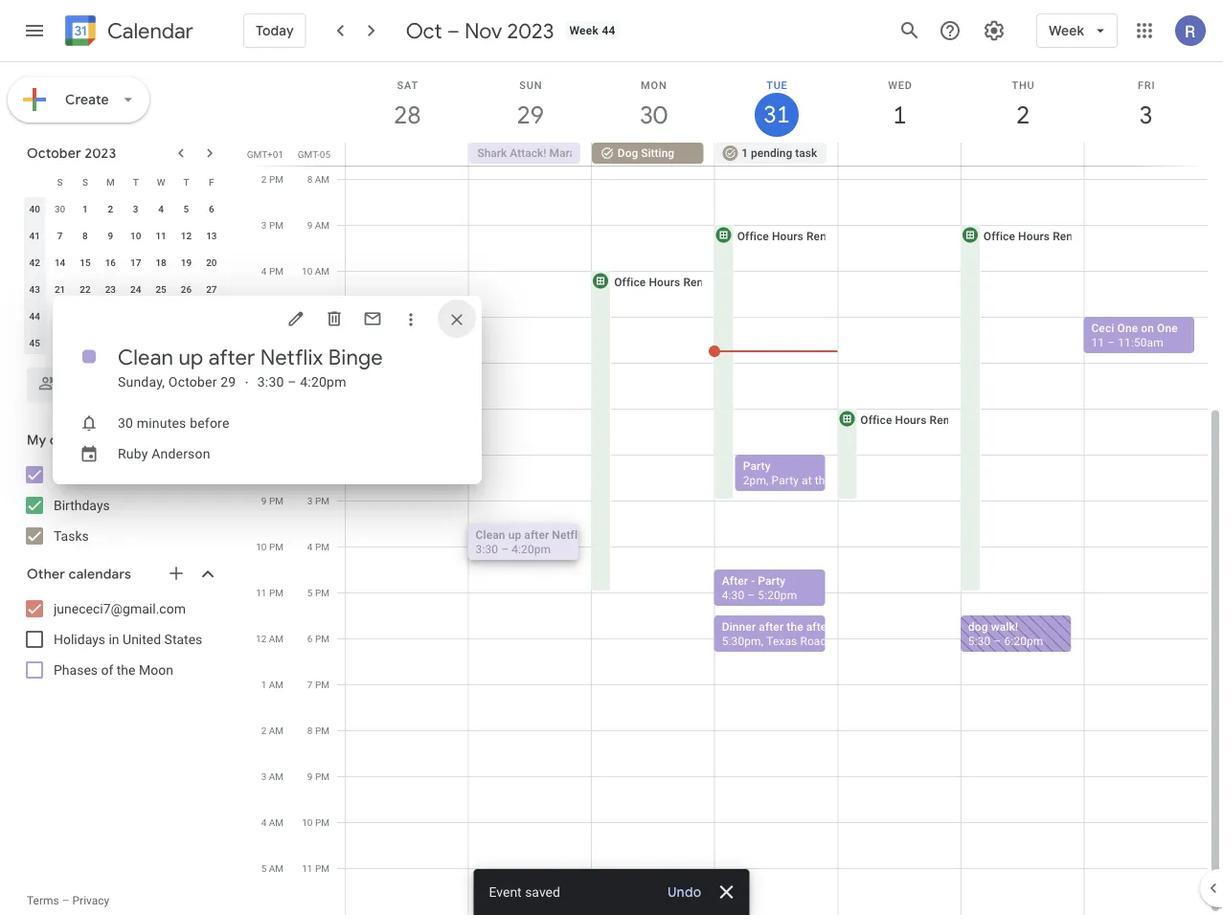 Task type: vqa. For each thing, say whether or not it's contained in the screenshot.
thursday, 2 november element
no



Task type: describe. For each thing, give the bounding box(es) containing it.
11 element
[[150, 224, 173, 247]]

netflix for clean up after netflix binge 3:30 – 4:20pm
[[552, 528, 587, 542]]

terms – privacy
[[27, 895, 109, 908]]

45
[[29, 337, 40, 349]]

10 element
[[124, 224, 147, 247]]

fri
[[1138, 79, 1156, 91]]

november 7 element
[[124, 331, 147, 354]]

1 vertical spatial 9 pm
[[307, 771, 330, 783]]

– inside clean up after netflix binge sunday, october 29 ⋅ 3:30 – 4:20pm
[[288, 374, 297, 390]]

wed 1
[[888, 79, 913, 131]]

november 9 element
[[175, 331, 198, 354]]

1 t from the left
[[133, 176, 139, 188]]

2 for 2 pm
[[261, 173, 267, 185]]

0 vertical spatial 9 pm
[[261, 495, 284, 507]]

shark attack! marathon
[[478, 147, 599, 160]]

1 vertical spatial 4 pm
[[307, 541, 330, 553]]

22 element
[[74, 278, 97, 301]]

0 vertical spatial ruby anderson
[[118, 446, 210, 462]]

11:50am
[[1118, 336, 1164, 349]]

3 link
[[1124, 93, 1168, 137]]

18
[[156, 257, 166, 268]]

8 pm
[[307, 725, 330, 737]]

3 up 5 pm
[[307, 495, 313, 507]]

my calendars list
[[4, 460, 238, 552]]

5 for 5 pm
[[307, 587, 313, 599]]

30 link
[[632, 93, 676, 137]]

am for 2 am
[[269, 725, 284, 737]]

26 element
[[175, 278, 198, 301]]

of
[[101, 662, 113, 678]]

dog
[[618, 147, 638, 160]]

privacy link
[[72, 895, 109, 908]]

20 element
[[200, 251, 223, 274]]

row containing 40
[[22, 195, 224, 222]]

1 horizontal spatial 6
[[261, 357, 267, 369]]

1 horizontal spatial 2023
[[507, 17, 554, 44]]

42
[[29, 257, 40, 268]]

calendars for my calendars
[[50, 432, 112, 449]]

4:20pm inside clean up after netflix binge sunday, october 29 ⋅ 3:30 – 4:20pm
[[300, 374, 346, 390]]

1 for 1 pending task
[[742, 147, 748, 160]]

21
[[54, 284, 65, 295]]

holidays in united states
[[54, 632, 202, 648]]

dog
[[968, 620, 988, 634]]

4 cell from the left
[[1084, 143, 1207, 166]]

the for of
[[117, 662, 136, 678]]

12 for 12 pm
[[302, 357, 313, 369]]

after for clean up after netflix binge sunday, october 29 ⋅ 3:30 – 4:20pm
[[208, 344, 255, 371]]

9 am
[[307, 219, 330, 231]]

2 am
[[261, 725, 284, 737]]

27 element
[[200, 278, 223, 301]]

3 inside row
[[133, 203, 138, 215]]

0 vertical spatial ,
[[766, 474, 769, 487]]

2 t from the left
[[183, 176, 189, 188]]

terms link
[[27, 895, 59, 908]]

1 horizontal spatial anderson
[[152, 446, 210, 462]]

17 element
[[124, 251, 147, 274]]

calendar
[[107, 18, 193, 45]]

– inside dog walk! 5:30 – 6:20pm
[[994, 635, 1002, 648]]

my
[[27, 432, 46, 449]]

1 for 1 am
[[261, 679, 267, 691]]

october 2023
[[27, 145, 116, 162]]

ruby inside my calendars list
[[54, 467, 83, 483]]

41
[[29, 230, 40, 241]]

party
[[835, 620, 862, 634]]

9 inside row
[[108, 230, 113, 241]]

28 inside row
[[54, 310, 65, 322]]

7 pm
[[307, 679, 330, 691]]

4 up 5 pm
[[307, 541, 313, 553]]

clean up after netflix binge 3:30 – 4:20pm
[[476, 528, 619, 556]]

marathon
[[549, 147, 599, 160]]

attack!
[[510, 147, 547, 160]]

dog sitting
[[618, 147, 675, 160]]

row containing 41
[[22, 222, 224, 249]]

1 horizontal spatial ruby
[[118, 446, 148, 462]]

wed
[[888, 79, 913, 91]]

september 30 element
[[48, 197, 71, 220]]

1 am
[[261, 679, 284, 691]]

row group inside october 2023 grid
[[22, 195, 224, 356]]

undo
[[668, 884, 702, 901]]

24
[[130, 284, 141, 295]]

united
[[123, 632, 161, 648]]

2 s from the left
[[82, 176, 88, 188]]

5:30pm
[[722, 635, 761, 648]]

0 horizontal spatial october
[[27, 145, 81, 162]]

5 for 5 am
[[261, 863, 267, 875]]

22
[[80, 284, 91, 295]]

18 element
[[150, 251, 173, 274]]

16 element
[[99, 251, 122, 274]]

m
[[106, 176, 115, 188]]

10 up 12 am at the left bottom
[[256, 541, 267, 553]]

0 horizontal spatial 4 pm
[[261, 265, 284, 277]]

november 6 element
[[99, 331, 122, 354]]

clean for clean up after netflix binge sunday, october 29 ⋅ 3:30 – 4:20pm
[[118, 344, 174, 371]]

2 horizontal spatial 6
[[307, 633, 313, 645]]

12 element
[[175, 224, 198, 247]]

0 horizontal spatial 2023
[[85, 145, 116, 162]]

1 vertical spatial 10 pm
[[302, 817, 330, 829]]

the for after
[[787, 620, 803, 634]]

11 right 5 am
[[302, 863, 313, 875]]

10 am
[[302, 265, 330, 277]]

states
[[164, 632, 202, 648]]

roadhouse
[[800, 635, 859, 648]]

row containing 44
[[22, 303, 224, 330]]

gmt-
[[298, 148, 320, 160]]

31 link
[[755, 93, 799, 137]]

texas
[[767, 635, 797, 648]]

4:20pm inside clean up after netflix binge 3:30 – 4:20pm
[[512, 543, 551, 556]]

40
[[29, 203, 40, 215]]

2 one from the left
[[1157, 321, 1178, 335]]

3 am
[[261, 771, 284, 783]]

junececi7@gmail.com
[[54, 601, 186, 617]]

8 for 8 pm
[[307, 725, 313, 737]]

5 am
[[261, 863, 284, 875]]

oct
[[406, 17, 442, 44]]

add other calendars image
[[167, 564, 186, 583]]

event
[[489, 885, 522, 901]]

after
[[722, 574, 748, 588]]

19 element
[[175, 251, 198, 274]]

3:30 inside clean up after netflix binge sunday, october 29 ⋅ 3:30 – 4:20pm
[[258, 374, 284, 390]]

17
[[130, 257, 141, 268]]

birthdays
[[54, 498, 110, 513]]

0 horizontal spatial 10 pm
[[256, 541, 284, 553]]

30 for 30 minutes before
[[118, 415, 133, 431]]

1 one from the left
[[1118, 321, 1138, 335]]

row containing 42
[[22, 249, 224, 276]]

2 cell from the left
[[838, 143, 961, 166]]

ceci
[[1092, 321, 1115, 335]]

on
[[1141, 321, 1154, 335]]

5 pm
[[307, 587, 330, 599]]

23
[[105, 284, 116, 295]]

am for 11 am
[[315, 311, 330, 323]]

fri 3
[[1138, 79, 1156, 131]]

11 inside 11 element
[[156, 230, 166, 241]]

f
[[209, 176, 214, 188]]

7 for november 7 element
[[133, 337, 138, 349]]

5:20pm
[[758, 589, 797, 602]]

mon 30
[[639, 79, 667, 131]]

row containing shark attack! marathon
[[337, 143, 1223, 166]]

clean up after netflix binge heading
[[118, 344, 383, 371]]

saved
[[525, 885, 560, 901]]

12 am
[[256, 633, 284, 645]]

after - party 4:30 – 5:20pm
[[722, 574, 797, 602]]

12 for 12
[[181, 230, 192, 241]]

14 element
[[48, 251, 71, 274]]

1 pending task
[[742, 147, 817, 160]]

am for 12 am
[[269, 633, 284, 645]]

1 horizontal spatial 3 pm
[[307, 495, 330, 507]]

3 down 2 pm
[[261, 219, 267, 231]]

25
[[156, 284, 166, 295]]

0 vertical spatial 44
[[602, 24, 616, 37]]

row containing s
[[22, 169, 224, 195]]

shark attack! marathon button
[[469, 143, 599, 164]]

create
[[65, 91, 109, 108]]

4:30
[[722, 589, 745, 602]]

8 for 8
[[82, 230, 88, 241]]

⋅
[[244, 374, 250, 390]]

sat 28
[[392, 79, 420, 131]]

8 am
[[307, 173, 330, 185]]

thu
[[1012, 79, 1035, 91]]



Task type: locate. For each thing, give the bounding box(es) containing it.
calendars for other calendars
[[69, 566, 131, 583]]

am for 4 am
[[269, 817, 284, 829]]

2 inside thu 2
[[1015, 99, 1029, 131]]

11 up 12 am at the left bottom
[[256, 587, 267, 599]]

binge inside clean up after netflix binge 3:30 – 4:20pm
[[590, 528, 619, 542]]

0 vertical spatial the
[[787, 620, 803, 634]]

one right on
[[1157, 321, 1178, 335]]

1 vertical spatial 29
[[221, 374, 236, 390]]

44
[[602, 24, 616, 37], [29, 310, 40, 322]]

1 vertical spatial after
[[524, 528, 549, 542]]

2023 up m
[[85, 145, 116, 162]]

2 vertical spatial 12
[[256, 633, 267, 645]]

ruby anderson down minutes on the top of the page
[[118, 446, 210, 462]]

party up 5:20pm
[[758, 574, 786, 588]]

gmt-05
[[298, 148, 331, 160]]

1 horizontal spatial 10 pm
[[302, 817, 330, 829]]

sunday,
[[118, 374, 165, 390]]

8 inside row
[[82, 230, 88, 241]]

0 vertical spatial 7
[[57, 230, 63, 241]]

anderson down 30 minutes before
[[152, 446, 210, 462]]

the inside other calendars list
[[117, 662, 136, 678]]

0 vertical spatial 28
[[392, 99, 420, 131]]

10 pm right '4 am' at the bottom
[[302, 817, 330, 829]]

binge for clean up after netflix binge sunday, october 29 ⋅ 3:30 – 4:20pm
[[328, 344, 383, 371]]

2 vertical spatial 30
[[118, 415, 133, 431]]

1 horizontal spatial up
[[508, 528, 521, 542]]

november 10 element
[[200, 331, 223, 354]]

1 inside wed 1
[[892, 99, 906, 131]]

october 2023 grid
[[18, 169, 224, 356]]

1 vertical spatial 28
[[54, 310, 65, 322]]

2
[[1015, 99, 1029, 131], [261, 173, 267, 185], [108, 203, 113, 215], [261, 725, 267, 737]]

3 cell from the left
[[961, 143, 1084, 166]]

1 horizontal spatial binge
[[590, 528, 619, 542]]

30
[[639, 99, 666, 131], [54, 203, 65, 215], [118, 415, 133, 431]]

up for clean up after netflix binge sunday, october 29 ⋅ 3:30 – 4:20pm
[[179, 344, 203, 371]]

1 horizontal spatial one
[[1157, 321, 1178, 335]]

1 vertical spatial 2023
[[85, 145, 116, 162]]

1 vertical spatial 44
[[29, 310, 40, 322]]

am for 10 am
[[315, 265, 330, 277]]

None search field
[[0, 360, 238, 402]]

0 vertical spatial calendars
[[50, 432, 112, 449]]

the inside dinner after the after-party 5:30pm , texas roadhouse
[[787, 620, 803, 634]]

week 44
[[569, 24, 616, 37]]

5 up '12' element
[[184, 203, 189, 215]]

1 horizontal spatial after
[[524, 528, 549, 542]]

0 horizontal spatial 12
[[181, 230, 192, 241]]

30 down mon
[[639, 99, 666, 131]]

12 for 12 am
[[256, 633, 267, 645]]

clean inside clean up after netflix binge sunday, october 29 ⋅ 3:30 – 4:20pm
[[118, 344, 174, 371]]

0 vertical spatial anderson
[[152, 446, 210, 462]]

0 horizontal spatial after
[[208, 344, 255, 371]]

am up 1 am
[[269, 633, 284, 645]]

am up 12 pm
[[315, 311, 330, 323]]

6 left 12 pm
[[261, 357, 267, 369]]

4 left the "10 am"
[[261, 265, 267, 277]]

2 link
[[1001, 93, 1045, 137]]

0 horizontal spatial s
[[57, 176, 63, 188]]

1 s from the left
[[57, 176, 63, 188]]

3 up '4 am' at the bottom
[[261, 771, 267, 783]]

november 5 element
[[74, 331, 97, 354]]

29 left ⋅
[[221, 374, 236, 390]]

row containing 43
[[22, 276, 224, 303]]

1 right the september 30 element
[[82, 203, 88, 215]]

today
[[256, 22, 294, 39]]

1 vertical spatial clean
[[476, 528, 505, 542]]

2 down m
[[108, 203, 113, 215]]

11 down ceci
[[1092, 336, 1105, 349]]

row containing 45
[[22, 330, 224, 356]]

before
[[190, 415, 229, 431]]

2023
[[507, 17, 554, 44], [85, 145, 116, 162]]

8 up the 15 element
[[82, 230, 88, 241]]

w
[[157, 176, 165, 188]]

1 horizontal spatial 4 pm
[[307, 541, 330, 553]]

4 up 11 element at the top of page
[[158, 203, 164, 215]]

8 for 8 am
[[307, 173, 313, 185]]

6 inside row
[[209, 203, 214, 215]]

6:20pm
[[1004, 635, 1044, 648]]

10 pm up 12 am at the left bottom
[[256, 541, 284, 553]]

0 vertical spatial netflix
[[260, 344, 323, 371]]

0 horizontal spatial one
[[1118, 321, 1138, 335]]

24 element
[[124, 278, 147, 301]]

1 horizontal spatial october
[[168, 374, 217, 390]]

23 element
[[99, 278, 122, 301]]

november 4 element
[[48, 331, 71, 354]]

clean inside clean up after netflix binge 3:30 – 4:20pm
[[476, 528, 505, 542]]

21 element
[[48, 278, 71, 301]]

create button
[[8, 77, 149, 123]]

netflix for clean up after netflix binge sunday, october 29 ⋅ 3:30 – 4:20pm
[[260, 344, 323, 371]]

5 right the november 4 element
[[82, 337, 88, 349]]

moon
[[139, 662, 173, 678]]

binge inside clean up after netflix binge sunday, october 29 ⋅ 3:30 – 4:20pm
[[328, 344, 383, 371]]

cell down 3 link
[[1084, 143, 1207, 166]]

cell
[[346, 143, 469, 166], [838, 143, 961, 166], [961, 143, 1084, 166], [1084, 143, 1207, 166]]

settings menu image
[[983, 19, 1006, 42]]

0 horizontal spatial 4:20pm
[[300, 374, 346, 390]]

2 vertical spatial 6
[[307, 633, 313, 645]]

s left m
[[82, 176, 88, 188]]

3:30
[[258, 374, 284, 390], [476, 543, 498, 556]]

3 inside fri 3
[[1138, 99, 1152, 131]]

29 inside clean up after netflix binge sunday, october 29 ⋅ 3:30 – 4:20pm
[[221, 374, 236, 390]]

1 vertical spatial binge
[[590, 528, 619, 542]]

s
[[57, 176, 63, 188], [82, 176, 88, 188]]

undo button
[[660, 883, 709, 902]]

netflix
[[260, 344, 323, 371], [552, 528, 587, 542]]

calendars right "my"
[[50, 432, 112, 449]]

1 vertical spatial 4:20pm
[[512, 543, 551, 556]]

30 right 40
[[54, 203, 65, 215]]

october down november 9 element
[[168, 374, 217, 390]]

ruby up birthdays
[[54, 467, 83, 483]]

28 down sat
[[392, 99, 420, 131]]

6 pm up 7 pm
[[307, 633, 330, 645]]

1 horizontal spatial t
[[183, 176, 189, 188]]

5 for november 5 element
[[82, 337, 88, 349]]

week inside popup button
[[1049, 22, 1084, 39]]

10 left 11 element at the top of page
[[130, 230, 141, 241]]

s up the september 30 element
[[57, 176, 63, 188]]

the right of
[[117, 662, 136, 678]]

11 inside 'ceci one on one 11 – 11:50am'
[[1092, 336, 1105, 349]]

0 horizontal spatial 11 pm
[[256, 587, 284, 599]]

29 down sun
[[516, 99, 543, 131]]

0 horizontal spatial t
[[133, 176, 139, 188]]

sun
[[519, 79, 542, 91]]

12 inside row
[[181, 230, 192, 241]]

dog walk! 5:30 – 6:20pm
[[968, 620, 1044, 648]]

15
[[80, 257, 91, 268]]

cell down 28 link
[[346, 143, 469, 166]]

2 down thu
[[1015, 99, 1029, 131]]

0 horizontal spatial anderson
[[86, 467, 144, 483]]

30 inside "mon 30"
[[639, 99, 666, 131]]

the up texas
[[787, 620, 803, 634]]

0 vertical spatial 12
[[181, 230, 192, 241]]

10 right '4 am' at the bottom
[[302, 817, 313, 829]]

5
[[184, 203, 189, 215], [82, 337, 88, 349], [307, 587, 313, 599], [261, 863, 267, 875]]

week
[[1049, 22, 1084, 39], [569, 24, 599, 37]]

office hours remade
[[737, 229, 849, 243], [984, 229, 1096, 243], [614, 275, 726, 289], [861, 413, 973, 427]]

gmt+01
[[247, 148, 284, 160]]

netflix inside clean up after netflix binge 3:30 – 4:20pm
[[552, 528, 587, 542]]

0 horizontal spatial netflix
[[260, 344, 323, 371]]

0 vertical spatial october
[[27, 145, 81, 162]]

30 inside row group
[[54, 203, 65, 215]]

calendar element
[[61, 11, 193, 54]]

0 horizontal spatial 7
[[57, 230, 63, 241]]

0 vertical spatial 8
[[307, 173, 313, 185]]

3 down fri
[[1138, 99, 1152, 131]]

0 vertical spatial 2023
[[507, 17, 554, 44]]

2 vertical spatial 8
[[307, 725, 313, 737]]

nov
[[465, 17, 502, 44]]

4 up 5 am
[[261, 817, 267, 829]]

party inside 'after - party 4:30 – 5:20pm'
[[758, 574, 786, 588]]

0 vertical spatial ruby
[[118, 446, 148, 462]]

other calendars button
[[4, 559, 238, 590]]

0 horizontal spatial 6 pm
[[261, 357, 284, 369]]

up inside clean up after netflix binge sunday, october 29 ⋅ 3:30 – 4:20pm
[[179, 344, 203, 371]]

after for clean up after netflix binge 3:30 – 4:20pm
[[524, 528, 549, 542]]

am down 05
[[315, 173, 330, 185]]

phases of the moon
[[54, 662, 173, 678]]

anderson
[[152, 446, 210, 462], [86, 467, 144, 483]]

1 inside "1 pending task" button
[[742, 147, 748, 160]]

clean up after netflix binge sunday, october 29 ⋅ 3:30 – 4:20pm
[[118, 344, 383, 390]]

0 horizontal spatial 30
[[54, 203, 65, 215]]

holidays
[[54, 632, 105, 648]]

week for week 44
[[569, 24, 599, 37]]

am down '4 am' at the bottom
[[269, 863, 284, 875]]

grid containing 28
[[245, 62, 1223, 916]]

1 vertical spatial anderson
[[86, 467, 144, 483]]

calendars up junececi7@gmail.com
[[69, 566, 131, 583]]

– inside clean up after netflix binge 3:30 – 4:20pm
[[501, 543, 509, 556]]

1 horizontal spatial 11 pm
[[302, 863, 330, 875]]

calendar heading
[[103, 18, 193, 45]]

phases
[[54, 662, 98, 678]]

dinner
[[722, 620, 756, 634]]

netflix inside clean up after netflix binge sunday, october 29 ⋅ 3:30 – 4:20pm
[[260, 344, 323, 371]]

0 vertical spatial binge
[[328, 344, 383, 371]]

3 pm up 5 pm
[[307, 495, 330, 507]]

10 up 11 am
[[302, 265, 313, 277]]

0 horizontal spatial ruby
[[54, 467, 83, 483]]

3 pm left the 9 am
[[261, 219, 284, 231]]

cell down 2 link at the top right of page
[[961, 143, 1084, 166]]

0 vertical spatial 4 pm
[[261, 265, 284, 277]]

1 vertical spatial 6 pm
[[307, 633, 330, 645]]

Search for people text field
[[38, 368, 207, 402]]

1 vertical spatial 3 pm
[[307, 495, 330, 507]]

1 down wed
[[892, 99, 906, 131]]

clean for clean up after netflix binge 3:30 – 4:20pm
[[476, 528, 505, 542]]

after inside clean up after netflix binge 3:30 – 4:20pm
[[524, 528, 549, 542]]

25 element
[[150, 278, 173, 301]]

my calendars
[[27, 432, 112, 449]]

0 horizontal spatial 3 pm
[[261, 219, 284, 231]]

1 pending task button
[[715, 143, 827, 164]]

1 horizontal spatial 3:30
[[476, 543, 498, 556]]

0 vertical spatial 10 pm
[[256, 541, 284, 553]]

29
[[516, 99, 543, 131], [221, 374, 236, 390]]

1 vertical spatial 3:30
[[476, 543, 498, 556]]

28 element
[[48, 305, 71, 328]]

binge for clean up after netflix binge 3:30 – 4:20pm
[[590, 528, 619, 542]]

1 horizontal spatial 7
[[133, 337, 138, 349]]

13 element
[[200, 224, 223, 247]]

–
[[447, 17, 460, 44], [1108, 336, 1115, 349], [288, 374, 297, 390], [501, 543, 509, 556], [748, 589, 755, 602], [994, 635, 1002, 648], [62, 895, 70, 908]]

office hours remade button
[[713, 224, 849, 501], [960, 224, 1096, 593], [590, 270, 726, 593], [837, 408, 973, 501]]

6 up 13 element
[[209, 203, 214, 215]]

t right m
[[133, 176, 139, 188]]

4 pm up 5 pm
[[307, 541, 330, 553]]

10
[[130, 230, 141, 241], [302, 265, 313, 277], [256, 541, 267, 553], [302, 817, 313, 829]]

0 vertical spatial 30
[[639, 99, 666, 131]]

0 vertical spatial 11 pm
[[256, 587, 284, 599]]

1 inside row group
[[82, 203, 88, 215]]

october up the september 30 element
[[27, 145, 81, 162]]

party up 2pm ,
[[743, 459, 771, 473]]

other
[[27, 566, 65, 583]]

0 horizontal spatial the
[[117, 662, 136, 678]]

0 vertical spatial 6 pm
[[261, 357, 284, 369]]

10 inside row
[[130, 230, 141, 241]]

6 pm left 12 pm
[[261, 357, 284, 369]]

3:30 inside clean up after netflix binge 3:30 – 4:20pm
[[476, 543, 498, 556]]

14
[[54, 257, 65, 268]]

am down 8 am
[[315, 219, 330, 231]]

9 pm
[[261, 495, 284, 507], [307, 771, 330, 783]]

1 cell from the left
[[346, 143, 469, 166]]

am for 5 am
[[269, 863, 284, 875]]

1 horizontal spatial 29
[[516, 99, 543, 131]]

am for 1 am
[[269, 679, 284, 691]]

12 right 11 element at the top of page
[[181, 230, 192, 241]]

one up 11:50am
[[1118, 321, 1138, 335]]

am for 9 am
[[315, 219, 330, 231]]

am for 3 am
[[269, 771, 284, 783]]

4 inside row
[[158, 203, 164, 215]]

1 vertical spatial 30
[[54, 203, 65, 215]]

in
[[109, 632, 119, 648]]

ruby
[[118, 446, 148, 462], [54, 467, 83, 483]]

3
[[1138, 99, 1152, 131], [133, 203, 138, 215], [261, 219, 267, 231], [307, 495, 313, 507], [261, 771, 267, 783]]

october inside clean up after netflix binge sunday, october 29 ⋅ 3:30 – 4:20pm
[[168, 374, 217, 390]]

1 for 1
[[82, 203, 88, 215]]

, inside dinner after the after-party 5:30pm , texas roadhouse
[[761, 635, 764, 648]]

week for week
[[1049, 22, 1084, 39]]

1 horizontal spatial s
[[82, 176, 88, 188]]

5 down '4 am' at the bottom
[[261, 863, 267, 875]]

7
[[57, 230, 63, 241], [133, 337, 138, 349], [307, 679, 313, 691]]

1 vertical spatial 11 pm
[[302, 863, 330, 875]]

4 pm left the "10 am"
[[261, 265, 284, 277]]

1 down 12 am at the left bottom
[[261, 679, 267, 691]]

0 vertical spatial up
[[179, 344, 203, 371]]

up
[[179, 344, 203, 371], [508, 528, 521, 542]]

1 vertical spatial party
[[758, 574, 786, 588]]

0 horizontal spatial ,
[[761, 635, 764, 648]]

privacy
[[72, 895, 109, 908]]

27
[[206, 284, 217, 295]]

dinner after the after-party 5:30pm , texas roadhouse
[[722, 620, 862, 648]]

7 right 41
[[57, 230, 63, 241]]

ruby down minutes on the top of the page
[[118, 446, 148, 462]]

calendars inside 'other calendars' dropdown button
[[69, 566, 131, 583]]

0 vertical spatial 3:30
[[258, 374, 284, 390]]

am left 7 pm
[[269, 679, 284, 691]]

11 left delete event image
[[302, 311, 313, 323]]

2 vertical spatial 7
[[307, 679, 313, 691]]

8 down 'gmt-'
[[307, 173, 313, 185]]

43
[[29, 284, 40, 295]]

oct – nov 2023
[[406, 17, 554, 44]]

calendars inside my calendars dropdown button
[[50, 432, 112, 449]]

thu 2
[[1012, 79, 1035, 131]]

11 am
[[302, 311, 330, 323]]

ceci one on one 11 – 11:50am
[[1092, 321, 1178, 349]]

1 horizontal spatial 44
[[602, 24, 616, 37]]

1 vertical spatial up
[[508, 528, 521, 542]]

0 vertical spatial after
[[208, 344, 255, 371]]

up inside clean up after netflix binge 3:30 – 4:20pm
[[508, 528, 521, 542]]

0 horizontal spatial 6
[[209, 203, 214, 215]]

row group containing 40
[[22, 195, 224, 356]]

4 am
[[261, 817, 284, 829]]

1 vertical spatial 8
[[82, 230, 88, 241]]

6 right 12 am at the left bottom
[[307, 633, 313, 645]]

3 pm
[[261, 219, 284, 231], [307, 495, 330, 507]]

one
[[1118, 321, 1138, 335], [1157, 321, 1178, 335]]

november 8 element
[[150, 331, 173, 354]]

– inside 'after - party 4:30 – 5:20pm'
[[748, 589, 755, 602]]

am up 5 am
[[269, 817, 284, 829]]

30 minutes before
[[118, 415, 229, 431]]

5 up 7 pm
[[307, 587, 313, 599]]

10 pm
[[256, 541, 284, 553], [302, 817, 330, 829]]

row group
[[22, 195, 224, 356]]

30 for the september 30 element
[[54, 203, 65, 215]]

anderson down my calendars dropdown button
[[86, 467, 144, 483]]

11 right 10 element
[[156, 230, 166, 241]]

minutes
[[137, 415, 186, 431]]

2 vertical spatial after
[[759, 620, 784, 634]]

0 vertical spatial 4:20pm
[[300, 374, 346, 390]]

2 for 2 am
[[261, 725, 267, 737]]

t right w
[[183, 176, 189, 188]]

1 vertical spatial ruby
[[54, 467, 83, 483]]

7 for 7 pm
[[307, 679, 313, 691]]

am for 8 am
[[315, 173, 330, 185]]

row
[[337, 143, 1223, 166], [22, 169, 224, 195], [22, 195, 224, 222], [22, 222, 224, 249], [22, 249, 224, 276], [22, 276, 224, 303], [22, 303, 224, 330], [22, 330, 224, 356]]

1 vertical spatial 12
[[302, 357, 313, 369]]

1 horizontal spatial ,
[[766, 474, 769, 487]]

2 down gmt+01
[[261, 173, 267, 185]]

hours
[[772, 229, 804, 243], [1018, 229, 1050, 243], [649, 275, 681, 289], [895, 413, 927, 427]]

0 vertical spatial party
[[743, 459, 771, 473]]

email event details image
[[363, 309, 382, 329]]

2 for 2
[[108, 203, 113, 215]]

main drawer image
[[23, 19, 46, 42]]

1 horizontal spatial clean
[[476, 528, 505, 542]]

office
[[737, 229, 769, 243], [984, 229, 1016, 243], [614, 275, 646, 289], [861, 413, 892, 427]]

cell down 1 link
[[838, 143, 961, 166]]

30 left minutes on the top of the page
[[118, 415, 133, 431]]

16
[[105, 257, 116, 268]]

0 horizontal spatial 28
[[54, 310, 65, 322]]

2023 right nov
[[507, 17, 554, 44]]

15 element
[[74, 251, 97, 274]]

7 right 1 am
[[307, 679, 313, 691]]

grid
[[245, 62, 1223, 916]]

2 pm
[[261, 173, 284, 185]]

26
[[181, 284, 192, 295]]

shark
[[478, 147, 507, 160]]

task
[[795, 147, 817, 160]]

44 inside row group
[[29, 310, 40, 322]]

1 vertical spatial ruby anderson
[[54, 467, 144, 483]]

12 up 1 am
[[256, 633, 267, 645]]

28
[[392, 99, 420, 131], [54, 310, 65, 322]]

after inside clean up after netflix binge sunday, october 29 ⋅ 3:30 – 4:20pm
[[208, 344, 255, 371]]

am up '4 am' at the bottom
[[269, 771, 284, 783]]

anderson inside my calendars list
[[86, 467, 144, 483]]

up for clean up after netflix binge 3:30 – 4:20pm
[[508, 528, 521, 542]]

2 inside row
[[108, 203, 113, 215]]

20
[[206, 257, 217, 268]]

0 horizontal spatial 3:30
[[258, 374, 284, 390]]

1 link
[[878, 93, 922, 137]]

3 up 10 element
[[133, 203, 138, 215]]

11 pm up 12 am at the left bottom
[[256, 587, 284, 599]]

am down the 9 am
[[315, 265, 330, 277]]

11 pm right 5 am
[[302, 863, 330, 875]]

7 left november 8 'element'
[[133, 337, 138, 349]]

12 down 11 am
[[302, 357, 313, 369]]

05
[[320, 148, 331, 160]]

ruby anderson inside my calendars list
[[54, 467, 144, 483]]

pending
[[751, 147, 793, 160]]

1 horizontal spatial 30
[[118, 415, 133, 431]]

after inside dinner after the after-party 5:30pm , texas roadhouse
[[759, 620, 784, 634]]

28 down 21
[[54, 310, 65, 322]]

8 right 2 am
[[307, 725, 313, 737]]

ruby anderson up birthdays
[[54, 467, 144, 483]]

2 down 1 am
[[261, 725, 267, 737]]

– inside 'ceci one on one 11 – 11:50am'
[[1108, 336, 1115, 349]]

tasks
[[54, 528, 89, 544]]

delete event image
[[325, 309, 344, 329]]

my calendars button
[[4, 425, 238, 456]]

am left 8 pm
[[269, 725, 284, 737]]

-
[[751, 574, 755, 588]]

2 horizontal spatial after
[[759, 620, 784, 634]]

1 vertical spatial ,
[[761, 635, 764, 648]]

0 horizontal spatial 44
[[29, 310, 40, 322]]

2pm ,
[[743, 474, 772, 487]]

1 left pending
[[742, 147, 748, 160]]

sitting
[[641, 147, 675, 160]]

other calendars list
[[4, 594, 238, 686]]



